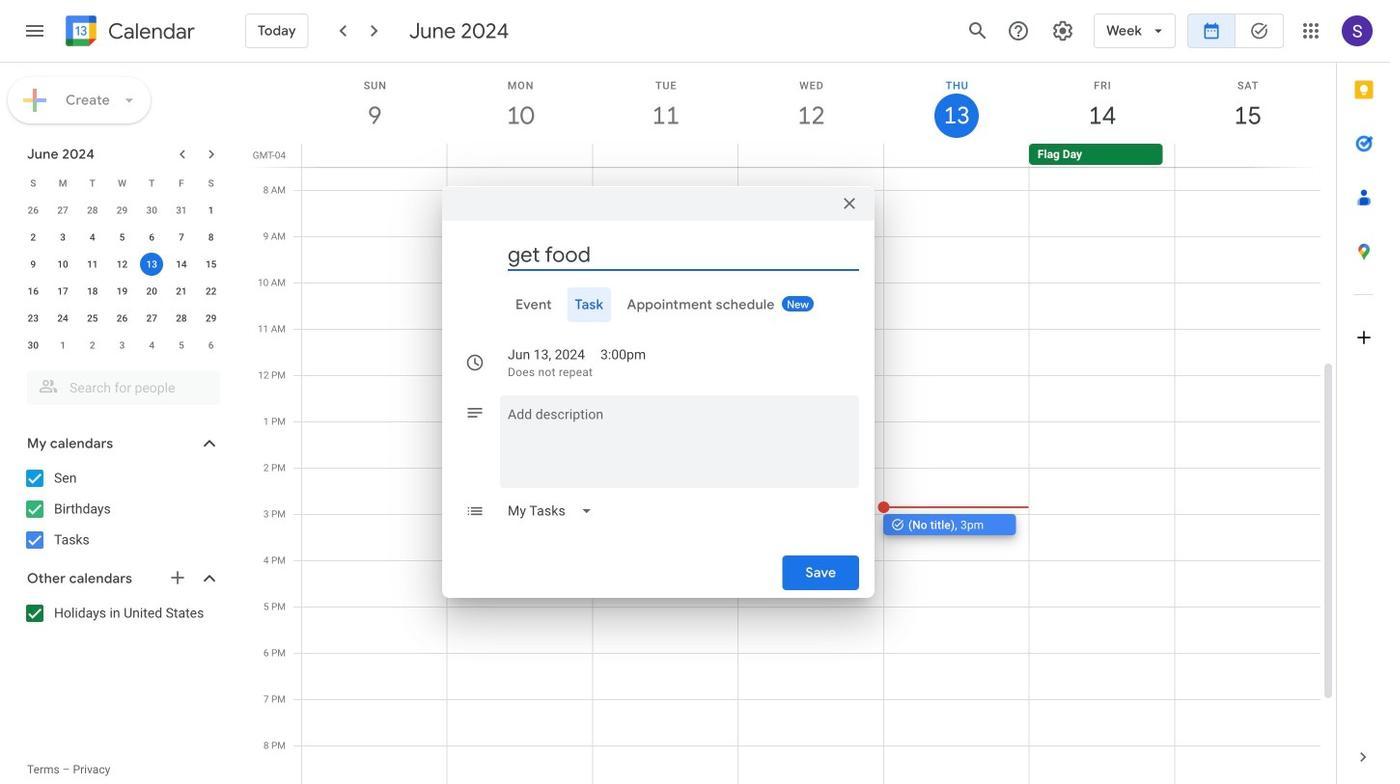 Task type: vqa. For each thing, say whether or not it's contained in the screenshot.
rightmost the Keyboard shortcuts
no



Task type: describe. For each thing, give the bounding box(es) containing it.
june 2024 grid
[[18, 170, 226, 359]]

may 29 element
[[111, 199, 134, 222]]

9 element
[[22, 253, 45, 276]]

4 element
[[81, 226, 104, 249]]

5 element
[[111, 226, 134, 249]]

thursday, june 13, today element
[[884, 63, 1030, 144]]

23 element
[[22, 307, 45, 330]]

friday, june 14 element
[[1030, 63, 1175, 144]]

1 horizontal spatial tab list
[[1337, 63, 1390, 731]]

settings menu image
[[1051, 19, 1075, 42]]

saturday, june 15 element
[[1175, 63, 1321, 144]]

30 element
[[22, 334, 45, 357]]

2 element
[[22, 226, 45, 249]]

14 element
[[170, 253, 193, 276]]

20 element
[[140, 280, 163, 303]]

july 3 element
[[111, 334, 134, 357]]

may 27 element
[[51, 199, 74, 222]]

my calendars list
[[4, 463, 239, 556]]

18 element
[[81, 280, 104, 303]]

may 30 element
[[140, 199, 163, 222]]

new element
[[782, 296, 814, 312]]

28 element
[[170, 307, 193, 330]]

july 1 element
[[51, 334, 74, 357]]

6 element
[[140, 226, 163, 249]]

may 26 element
[[22, 199, 45, 222]]

8 element
[[199, 226, 223, 249]]

may 28 element
[[81, 199, 104, 222]]

7 element
[[170, 226, 193, 249]]

29 element
[[199, 307, 223, 330]]

calendar element
[[62, 12, 195, 54]]

sunday, june 9 element
[[302, 63, 448, 144]]

cell inside june 2024 grid
[[137, 251, 167, 278]]

heading inside calendar element
[[104, 20, 195, 43]]

19 element
[[111, 280, 134, 303]]



Task type: locate. For each thing, give the bounding box(es) containing it.
11 element
[[81, 253, 104, 276]]

Add description text field
[[500, 404, 859, 473]]

25 element
[[81, 307, 104, 330]]

None field
[[500, 488, 600, 535]]

12 element
[[111, 253, 134, 276]]

cell
[[302, 144, 448, 167], [448, 144, 593, 167], [593, 144, 738, 167], [738, 144, 884, 167], [884, 144, 1029, 167], [1174, 144, 1320, 167], [137, 251, 167, 278]]

tuesday, june 11 element
[[593, 63, 739, 144]]

13, today element
[[140, 253, 163, 276]]

27 element
[[140, 307, 163, 330]]

21 element
[[170, 280, 193, 303]]

16 element
[[22, 280, 45, 303]]

july 2 element
[[81, 334, 104, 357]]

22 element
[[199, 280, 223, 303]]

17 element
[[51, 280, 74, 303]]

3 element
[[51, 226, 74, 249]]

10 element
[[51, 253, 74, 276]]

wednesday, june 12 element
[[739, 63, 884, 144]]

may 31 element
[[170, 199, 193, 222]]

0 horizontal spatial tab list
[[458, 288, 859, 322]]

add other calendars image
[[168, 569, 187, 588]]

tab list
[[1337, 63, 1390, 731], [458, 288, 859, 322]]

july 5 element
[[170, 334, 193, 357]]

row
[[293, 144, 1336, 167], [18, 170, 226, 197], [18, 197, 226, 224], [18, 224, 226, 251], [18, 251, 226, 278], [18, 278, 226, 305], [18, 305, 226, 332], [18, 332, 226, 359]]

1 element
[[199, 199, 223, 222]]

grid
[[247, 63, 1336, 785]]

26 element
[[111, 307, 134, 330]]

heading
[[104, 20, 195, 43]]

15 element
[[199, 253, 223, 276]]

july 4 element
[[140, 334, 163, 357]]

None search field
[[0, 363, 239, 405]]

24 element
[[51, 307, 74, 330]]

Add title text field
[[508, 240, 859, 269]]

main drawer image
[[23, 19, 46, 42]]

row group
[[18, 197, 226, 359]]

monday, june 10 element
[[448, 63, 593, 144]]

Search for people text field
[[39, 371, 209, 405]]

july 6 element
[[199, 334, 223, 357]]



